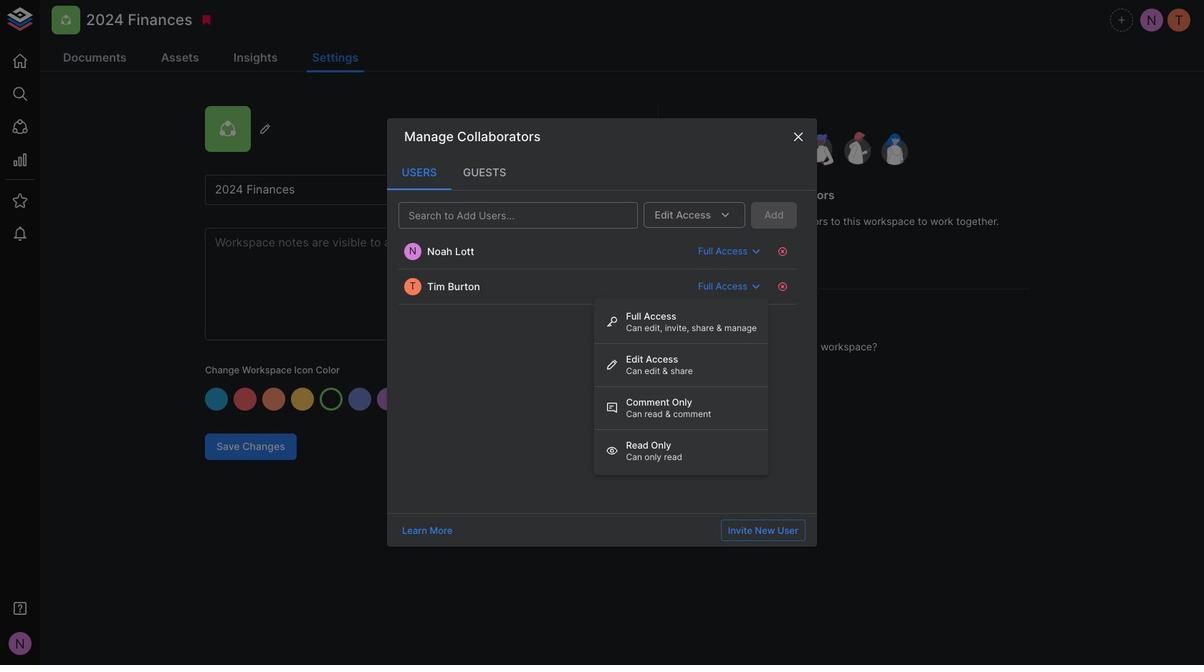 Task type: describe. For each thing, give the bounding box(es) containing it.
remove bookmark image
[[200, 14, 213, 27]]

Search to Add Users... text field
[[403, 206, 610, 224]]



Task type: locate. For each thing, give the bounding box(es) containing it.
tab list
[[387, 155, 817, 190]]

Workspace Name text field
[[205, 175, 612, 205]]

dialog
[[387, 118, 817, 547]]

Workspace notes are visible to all members and guests. text field
[[205, 228, 612, 340]]



Task type: vqa. For each thing, say whether or not it's contained in the screenshot.
Remove Bookmark ICON
yes



